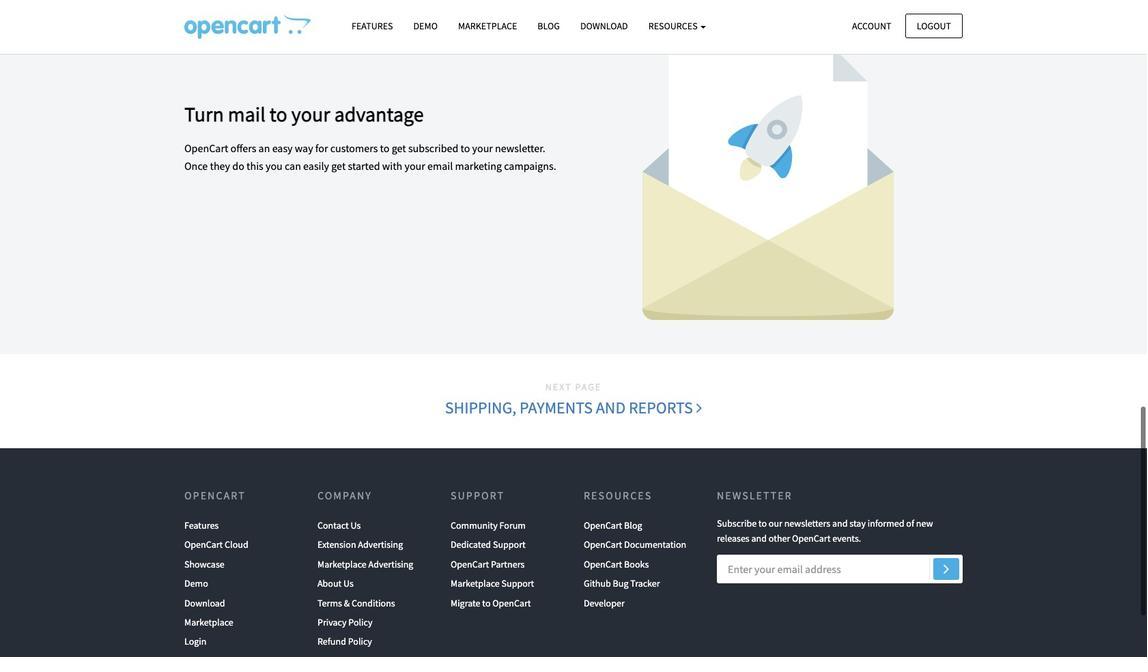 Task type: vqa. For each thing, say whether or not it's contained in the screenshot.
by
no



Task type: locate. For each thing, give the bounding box(es) containing it.
bug
[[613, 578, 629, 590]]

features
[[352, 20, 393, 32], [184, 520, 219, 532]]

marketplace for marketplace support
[[451, 578, 500, 590]]

download for blog
[[580, 20, 628, 32]]

1 vertical spatial resources
[[584, 489, 652, 502]]

0 horizontal spatial your
[[291, 101, 330, 127]]

1 horizontal spatial download link
[[570, 14, 638, 38]]

get
[[392, 141, 406, 155], [331, 159, 346, 172]]

0 vertical spatial your
[[291, 101, 330, 127]]

0 horizontal spatial blog
[[538, 20, 560, 32]]

1 vertical spatial us
[[344, 578, 354, 590]]

forum
[[500, 520, 526, 532]]

features link
[[341, 14, 403, 38], [184, 516, 219, 536]]

marketplace
[[458, 20, 517, 32], [318, 558, 367, 571], [451, 578, 500, 590], [184, 617, 233, 629]]

1 vertical spatial features link
[[184, 516, 219, 536]]

policy for privacy policy
[[349, 617, 373, 629]]

opencart up github on the right
[[584, 558, 622, 571]]

demo
[[413, 20, 438, 32], [184, 578, 208, 590]]

support down partners
[[502, 578, 534, 590]]

1 vertical spatial your
[[472, 141, 493, 155]]

get up "with" in the left top of the page
[[392, 141, 406, 155]]

subscribe
[[717, 518, 757, 530]]

to up marketing
[[461, 141, 470, 155]]

1 vertical spatial marketplace link
[[184, 613, 233, 633]]

stay
[[850, 518, 866, 530]]

opencart inside opencart offers an easy way for customers to get subscribed to your newsletter. once they do this you can easily get started with your email marketing campaigns.
[[184, 141, 228, 155]]

0 vertical spatial blog
[[538, 20, 560, 32]]

marketplace up migrate
[[451, 578, 500, 590]]

0 vertical spatial features
[[352, 20, 393, 32]]

page
[[575, 381, 602, 393]]

0 horizontal spatial features
[[184, 520, 219, 532]]

marketplace up login on the left bottom of page
[[184, 617, 233, 629]]

and up "events."
[[832, 518, 848, 530]]

documentation
[[624, 539, 686, 551]]

advertising up marketplace advertising
[[358, 539, 403, 551]]

us right about
[[344, 578, 354, 590]]

demo for the top demo link
[[413, 20, 438, 32]]

policy
[[349, 617, 373, 629], [348, 636, 372, 648]]

0 vertical spatial and
[[596, 397, 626, 418]]

events.
[[833, 533, 861, 545]]

0 horizontal spatial and
[[596, 397, 626, 418]]

download link
[[570, 14, 638, 38], [184, 594, 225, 613]]

marketplace link
[[448, 14, 527, 38], [184, 613, 233, 633]]

1 horizontal spatial blog
[[624, 520, 642, 532]]

get right easily at the left top
[[331, 159, 346, 172]]

1 vertical spatial and
[[832, 518, 848, 530]]

opencart for opencart books
[[584, 558, 622, 571]]

0 horizontal spatial get
[[331, 159, 346, 172]]

0 horizontal spatial download
[[184, 597, 225, 610]]

2 vertical spatial and
[[752, 533, 767, 545]]

download right the blog link
[[580, 20, 628, 32]]

turn mail to your advantage
[[184, 101, 424, 127]]

easy
[[272, 141, 293, 155]]

contact us
[[318, 520, 361, 532]]

1 vertical spatial advertising
[[368, 558, 413, 571]]

0 vertical spatial advertising
[[358, 539, 403, 551]]

0 vertical spatial resources
[[649, 20, 700, 32]]

cloud
[[225, 539, 248, 551]]

refund policy
[[318, 636, 372, 648]]

1 horizontal spatial download
[[580, 20, 628, 32]]

and down page
[[596, 397, 626, 418]]

dedicated
[[451, 539, 491, 551]]

showcase link
[[184, 555, 224, 574]]

demo link
[[403, 14, 448, 38], [184, 574, 208, 594]]

opencart for opencart blog
[[584, 520, 622, 532]]

to up "with" in the left top of the page
[[380, 141, 390, 155]]

support up partners
[[493, 539, 526, 551]]

0 horizontal spatial demo
[[184, 578, 208, 590]]

way
[[295, 141, 313, 155]]

marketplace support link
[[451, 574, 534, 594]]

2 horizontal spatial your
[[472, 141, 493, 155]]

marketplace down extension on the left of the page
[[318, 558, 367, 571]]

contact us link
[[318, 516, 361, 536]]

shipping, payments and reports
[[445, 397, 696, 418]]

opencart for opencart offers an easy way for customers to get subscribed to your newsletter. once they do this you can easily get started with your email marketing campaigns.
[[184, 141, 228, 155]]

advertising down the extension advertising link
[[368, 558, 413, 571]]

with
[[382, 159, 402, 172]]

subscribed
[[408, 141, 458, 155]]

refund
[[318, 636, 346, 648]]

about
[[318, 578, 342, 590]]

marketplace for the rightmost marketplace link
[[458, 20, 517, 32]]

your right "with" in the left top of the page
[[405, 159, 425, 172]]

your up way
[[291, 101, 330, 127]]

0 vertical spatial download link
[[570, 14, 638, 38]]

opencart inside "link"
[[584, 520, 622, 532]]

opencart up opencart cloud on the bottom of the page
[[184, 489, 246, 502]]

turn mail to your advantage image
[[584, 47, 953, 320]]

started
[[348, 159, 380, 172]]

privacy policy
[[318, 617, 373, 629]]

features link for opencart cloud
[[184, 516, 219, 536]]

support inside "link"
[[502, 578, 534, 590]]

0 horizontal spatial download link
[[184, 594, 225, 613]]

0 vertical spatial get
[[392, 141, 406, 155]]

other
[[769, 533, 790, 545]]

0 vertical spatial marketplace link
[[448, 14, 527, 38]]

resources
[[649, 20, 700, 32], [584, 489, 652, 502]]

0 horizontal spatial features link
[[184, 516, 219, 536]]

privacy policy link
[[318, 613, 373, 633]]

marketplace support
[[451, 578, 534, 590]]

privacy
[[318, 617, 347, 629]]

1 vertical spatial download
[[184, 597, 225, 610]]

opencart inside 'link'
[[584, 539, 622, 551]]

dedicated support
[[451, 539, 526, 551]]

logout link
[[905, 13, 963, 38]]

new
[[916, 518, 933, 530]]

download for demo
[[184, 597, 225, 610]]

1 vertical spatial policy
[[348, 636, 372, 648]]

opencart down opencart blog "link"
[[584, 539, 622, 551]]

1 horizontal spatial your
[[405, 159, 425, 172]]

0 vertical spatial features link
[[341, 14, 403, 38]]

download down showcase link at the left bottom of the page
[[184, 597, 225, 610]]

0 vertical spatial policy
[[349, 617, 373, 629]]

opencart
[[184, 141, 228, 155], [184, 489, 246, 502], [584, 520, 622, 532], [792, 533, 831, 545], [184, 539, 223, 551], [584, 539, 622, 551], [451, 558, 489, 571], [584, 558, 622, 571], [493, 597, 531, 610]]

and left other
[[752, 533, 767, 545]]

us for about us
[[344, 578, 354, 590]]

support for marketplace
[[502, 578, 534, 590]]

1 vertical spatial features
[[184, 520, 219, 532]]

opencart up once
[[184, 141, 228, 155]]

to left our
[[759, 518, 767, 530]]

us up extension advertising
[[351, 520, 361, 532]]

opencart down dedicated
[[451, 558, 489, 571]]

campaigns.
[[504, 159, 556, 172]]

to
[[270, 101, 287, 127], [380, 141, 390, 155], [461, 141, 470, 155], [759, 518, 767, 530], [482, 597, 491, 610]]

newsletter.
[[495, 141, 545, 155]]

2 vertical spatial support
[[502, 578, 534, 590]]

marketplace inside "link"
[[451, 578, 500, 590]]

1 vertical spatial demo
[[184, 578, 208, 590]]

policy down the terms & conditions link
[[349, 617, 373, 629]]

0 horizontal spatial demo link
[[184, 574, 208, 594]]

company
[[318, 489, 372, 502]]

can
[[285, 159, 301, 172]]

download link for demo
[[184, 594, 225, 613]]

0 vertical spatial us
[[351, 520, 361, 532]]

1 vertical spatial support
[[493, 539, 526, 551]]

support up community on the bottom left of the page
[[451, 489, 505, 502]]

opencart documentation link
[[584, 536, 686, 555]]

1 horizontal spatial demo
[[413, 20, 438, 32]]

opencart up opencart documentation on the bottom right of the page
[[584, 520, 622, 532]]

opencart up showcase
[[184, 539, 223, 551]]

download
[[580, 20, 628, 32], [184, 597, 225, 610]]

1 vertical spatial blog
[[624, 520, 642, 532]]

your up marketing
[[472, 141, 493, 155]]

showcase
[[184, 558, 224, 571]]

payments
[[520, 397, 593, 418]]

us
[[351, 520, 361, 532], [344, 578, 354, 590]]

opencart down newsletters
[[792, 533, 831, 545]]

advertising
[[358, 539, 403, 551], [368, 558, 413, 571]]

1 horizontal spatial demo link
[[403, 14, 448, 38]]

marketplace left the blog link
[[458, 20, 517, 32]]

Enter your email address text field
[[717, 555, 963, 584]]

support
[[451, 489, 505, 502], [493, 539, 526, 551], [502, 578, 534, 590]]

0 vertical spatial demo
[[413, 20, 438, 32]]

0 vertical spatial download
[[580, 20, 628, 32]]

opencart cloud link
[[184, 536, 248, 555]]

0 vertical spatial support
[[451, 489, 505, 502]]

our
[[769, 518, 783, 530]]

policy down privacy policy link at the bottom left of page
[[348, 636, 372, 648]]

you
[[266, 159, 283, 172]]

logout
[[917, 19, 951, 32]]

1 horizontal spatial features link
[[341, 14, 403, 38]]

partners
[[491, 558, 525, 571]]

policy for refund policy
[[348, 636, 372, 648]]

1 vertical spatial download link
[[184, 594, 225, 613]]

1 horizontal spatial get
[[392, 141, 406, 155]]

opencart blog link
[[584, 516, 642, 536]]

1 horizontal spatial features
[[352, 20, 393, 32]]

shipping, payments and reports link
[[444, 395, 703, 421]]



Task type: describe. For each thing, give the bounding box(es) containing it.
dedicated support link
[[451, 536, 526, 555]]

migrate to opencart link
[[451, 594, 531, 613]]

next page
[[546, 381, 602, 393]]

1 vertical spatial get
[[331, 159, 346, 172]]

refund policy link
[[318, 633, 372, 652]]

angle right image
[[944, 561, 949, 577]]

features link for demo
[[341, 14, 403, 38]]

opencart partners link
[[451, 555, 525, 574]]

extension advertising link
[[318, 536, 403, 555]]

github bug tracker
[[584, 578, 660, 590]]

0 vertical spatial demo link
[[403, 14, 448, 38]]

email
[[428, 159, 453, 172]]

opencart - features image
[[184, 14, 311, 39]]

marketplace for the leftmost marketplace link
[[184, 617, 233, 629]]

community forum link
[[451, 516, 526, 536]]

informed
[[868, 518, 905, 530]]

extension advertising
[[318, 539, 403, 551]]

marketplace advertising
[[318, 558, 413, 571]]

about us link
[[318, 574, 354, 594]]

shipping,
[[445, 397, 516, 418]]

migrate to opencart
[[451, 597, 531, 610]]

opencart blog
[[584, 520, 642, 532]]

blog inside "link"
[[624, 520, 642, 532]]

marketing
[[455, 159, 502, 172]]

demo for bottom demo link
[[184, 578, 208, 590]]

for
[[315, 141, 328, 155]]

marketplace advertising link
[[318, 555, 413, 574]]

github bug tracker link
[[584, 574, 660, 594]]

opencart down the marketplace support "link"
[[493, 597, 531, 610]]

login link
[[184, 633, 207, 652]]

opencart offers an easy way for customers to get subscribed to your newsletter. once they do this you can easily get started with your email marketing campaigns.
[[184, 141, 556, 172]]

&
[[344, 597, 350, 610]]

1 horizontal spatial and
[[752, 533, 767, 545]]

terms
[[318, 597, 342, 610]]

blog link
[[527, 14, 570, 38]]

reports
[[629, 397, 693, 418]]

support for dedicated
[[493, 539, 526, 551]]

an
[[259, 141, 270, 155]]

of
[[906, 518, 914, 530]]

terms & conditions
[[318, 597, 395, 610]]

angle right image
[[696, 399, 702, 416]]

developer
[[584, 597, 625, 610]]

customers
[[330, 141, 378, 155]]

1 horizontal spatial marketplace link
[[448, 14, 527, 38]]

turn
[[184, 101, 224, 127]]

subscribe to our newsletters and stay informed of new releases and other opencart events.
[[717, 518, 933, 545]]

features for demo
[[352, 20, 393, 32]]

account link
[[841, 13, 903, 38]]

us for contact us
[[351, 520, 361, 532]]

terms & conditions link
[[318, 594, 395, 613]]

books
[[624, 558, 649, 571]]

opencart for opencart cloud
[[184, 539, 223, 551]]

tracker
[[631, 578, 660, 590]]

releases
[[717, 533, 750, 545]]

advantage
[[334, 101, 424, 127]]

download link for blog
[[570, 14, 638, 38]]

contact
[[318, 520, 349, 532]]

opencart partners
[[451, 558, 525, 571]]

opencart for opencart documentation
[[584, 539, 622, 551]]

community
[[451, 520, 498, 532]]

marketplace for marketplace advertising
[[318, 558, 367, 571]]

2 vertical spatial your
[[405, 159, 425, 172]]

migrate
[[451, 597, 480, 610]]

conditions
[[352, 597, 395, 610]]

this
[[247, 159, 263, 172]]

login
[[184, 636, 207, 648]]

developer link
[[584, 594, 625, 613]]

opencart for opencart partners
[[451, 558, 489, 571]]

0 horizontal spatial marketplace link
[[184, 613, 233, 633]]

features for opencart cloud
[[184, 520, 219, 532]]

mail
[[228, 101, 266, 127]]

extension
[[318, 539, 356, 551]]

opencart books
[[584, 558, 649, 571]]

easily
[[303, 159, 329, 172]]

advertising for extension advertising
[[358, 539, 403, 551]]

to inside subscribe to our newsletters and stay informed of new releases and other opencart events.
[[759, 518, 767, 530]]

2 horizontal spatial and
[[832, 518, 848, 530]]

opencart cloud
[[184, 539, 248, 551]]

to right mail
[[270, 101, 287, 127]]

github
[[584, 578, 611, 590]]

to down the marketplace support "link"
[[482, 597, 491, 610]]

account
[[852, 19, 892, 32]]

newsletter
[[717, 489, 793, 502]]

offers
[[231, 141, 256, 155]]

about us
[[318, 578, 354, 590]]

once
[[184, 159, 208, 172]]

community forum
[[451, 520, 526, 532]]

resources link
[[638, 14, 717, 38]]

do
[[232, 159, 244, 172]]

opencart documentation
[[584, 539, 686, 551]]

they
[[210, 159, 230, 172]]

newsletters
[[784, 518, 831, 530]]

opencart inside subscribe to our newsletters and stay informed of new releases and other opencart events.
[[792, 533, 831, 545]]

advertising for marketplace advertising
[[368, 558, 413, 571]]

opencart books link
[[584, 555, 649, 574]]

1 vertical spatial demo link
[[184, 574, 208, 594]]



